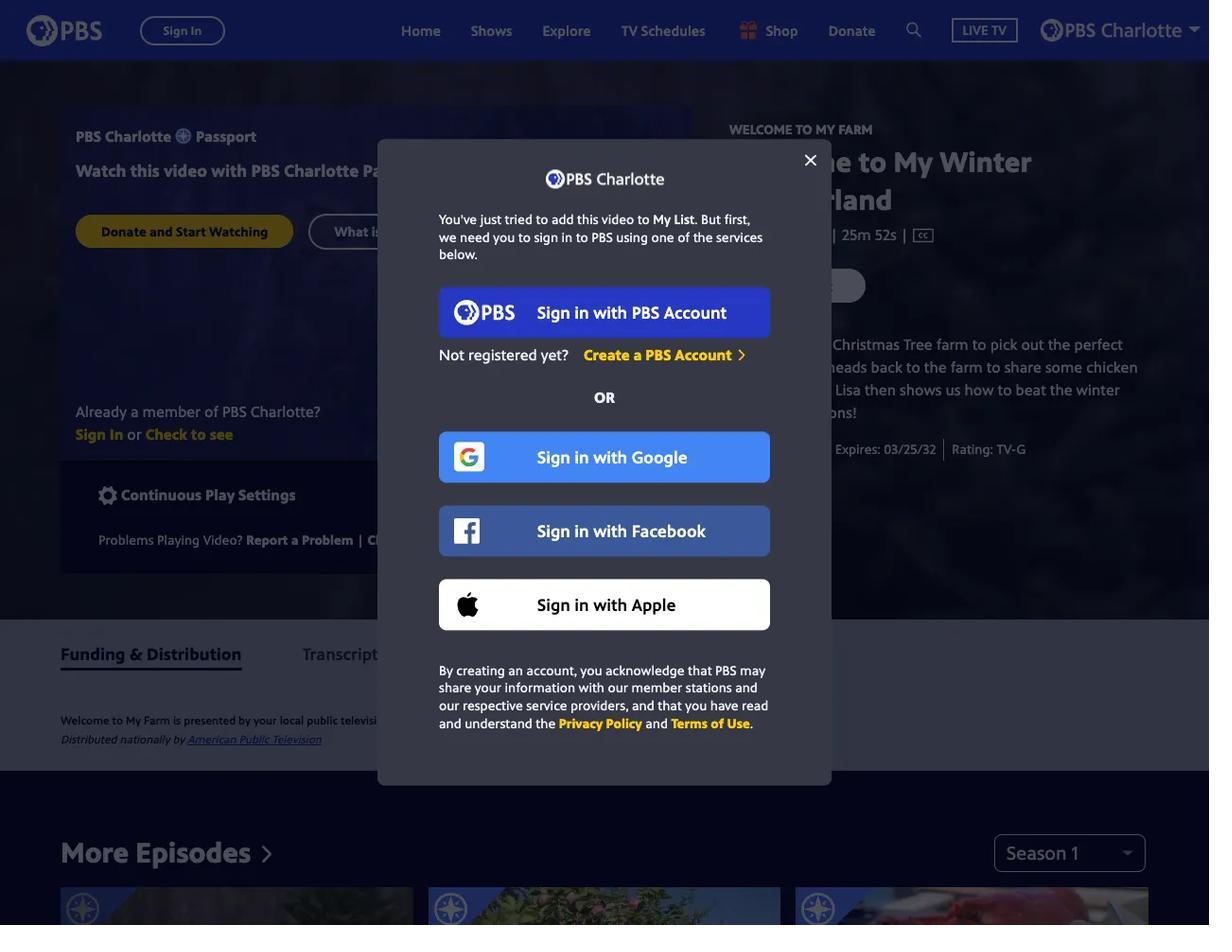 Task type: vqa. For each thing, say whether or not it's contained in the screenshot.
keeping
yes



Task type: describe. For each thing, give the bounding box(es) containing it.
0 vertical spatial that
[[688, 662, 712, 680]]

privacy policy and terms of use .
[[559, 715, 754, 733]]

pick
[[991, 334, 1018, 355]]

0 horizontal spatial by
[[173, 732, 185, 748]]

farm for is
[[144, 713, 170, 729]]

to right how
[[998, 380, 1013, 401]]

beat
[[1016, 380, 1047, 401]]

information
[[505, 679, 576, 697]]

tree,
[[730, 357, 761, 378]]

some
[[1046, 357, 1083, 378]]

by
[[439, 662, 453, 680]]

continuous
[[121, 485, 202, 506]]

share inside by creating an account, you acknowledge that pbs may share your information with our member stations and our respective service providers, and that you have read and understand the
[[439, 679, 472, 697]]

a inside lisa heads to a christmas tree farm to pick out the perfect tree, then she heads back to the farm to share some chicken keeping basics. lisa then shows us how to beat the winter blues with lemons!
[[821, 334, 829, 355]]

respective
[[463, 697, 523, 715]]

to right close icon on the top
[[859, 142, 887, 181]]

and right policy
[[646, 715, 668, 733]]

welcome to my farm welcome to my winter wonderland
[[730, 120, 1033, 218]]

wonderland
[[730, 179, 893, 218]]

or
[[595, 388, 615, 409]]

the down 'some'
[[1051, 380, 1073, 401]]

1 horizontal spatial by
[[239, 713, 251, 729]]

your inside by creating an account, you acknowledge that pbs may share your information with our member stations and our respective service providers, and that you have read and understand the
[[475, 679, 502, 697]]

welcome for wonderland
[[730, 120, 793, 138]]

using
[[617, 228, 649, 246]]

pbs charlotte image
[[546, 170, 664, 189]]

tried
[[505, 211, 533, 229]]

one
[[652, 228, 675, 246]]

acknowledge
[[606, 662, 685, 680]]

privacy policy link
[[559, 715, 643, 733]]

and right station.
[[439, 715, 462, 733]]

with inside lisa heads to a christmas tree farm to pick out the perfect tree, then she heads back to the farm to share some chicken keeping basics. lisa then shows us how to beat the winter blues with lemons!
[[770, 403, 799, 423]]

winter
[[1077, 380, 1121, 401]]

shows
[[900, 380, 943, 401]]

a inside sign in dialog
[[634, 345, 642, 366]]

closed captioning link
[[368, 531, 479, 549]]

0 vertical spatial farm
[[937, 334, 969, 355]]

the inside by creating an account, you acknowledge that pbs may share your information with our member stations and our respective service providers, and that you have read and understand the
[[536, 715, 556, 733]]

she
[[800, 357, 823, 378]]

video?
[[203, 531, 243, 549]]

presented
[[184, 713, 236, 729]]

report a problem button
[[246, 528, 354, 552]]

in
[[562, 228, 573, 246]]

to up "she"
[[803, 334, 818, 355]]

have
[[711, 697, 739, 715]]

25m
[[843, 225, 872, 246]]

share:
[[453, 485, 497, 506]]

expires:         03/25/32
[[836, 440, 937, 458]]

pbs inside . but first, we need you to sign in to pbs using one of the services below.
[[592, 228, 613, 246]]

1 horizontal spatial our
[[608, 679, 629, 697]]

may
[[740, 662, 766, 680]]

providers,
[[571, 697, 629, 715]]

funding & distribution tab panel
[[0, 688, 1210, 771]]

television
[[272, 732, 322, 748]]

&
[[130, 643, 143, 665]]

transcript
[[302, 643, 378, 665]]

1 horizontal spatial then
[[865, 380, 897, 401]]

chicken
[[1087, 357, 1139, 378]]

more episodes link
[[61, 833, 272, 872]]

public
[[239, 732, 269, 748]]

services
[[717, 228, 763, 246]]

use
[[728, 715, 750, 733]]

first,
[[725, 211, 751, 229]]

creating
[[457, 662, 505, 680]]

but
[[702, 211, 721, 229]]

and up use
[[736, 679, 758, 697]]

farm for welcome
[[839, 120, 873, 138]]

to left pick
[[973, 334, 987, 355]]

distributed
[[61, 732, 117, 748]]

out
[[1022, 334, 1045, 355]]

52s
[[875, 225, 897, 246]]

list
[[675, 211, 695, 229]]

0 vertical spatial then
[[765, 357, 796, 378]]

we
[[439, 228, 457, 246]]

03/25/32
[[884, 440, 937, 458]]

problem
[[302, 531, 354, 549]]

create
[[584, 345, 630, 366]]

to up close icon on the top
[[796, 120, 813, 138]]

1 vertical spatial welcome
[[730, 142, 852, 181]]

just
[[481, 211, 502, 229]]

report
[[246, 531, 288, 549]]

back
[[871, 357, 903, 378]]

is
[[173, 713, 181, 729]]

playing
[[157, 531, 200, 549]]

problems playing video? report a problem | closed captioning
[[98, 531, 479, 549]]

0 vertical spatial heads
[[759, 334, 800, 355]]

to inside welcome to my farm is presented by your local public television station. distributed nationally by american public television
[[112, 713, 123, 729]]

episodes
[[136, 833, 251, 872]]

0 horizontal spatial |
[[357, 531, 365, 549]]

american public television link
[[188, 732, 322, 748]]

terms
[[672, 715, 708, 733]]

perfect
[[1075, 334, 1124, 355]]

03/24/22
[[767, 440, 820, 458]]

rating:
[[953, 440, 994, 458]]

welcome to my farm is presented by your local public television station. distributed nationally by american public television
[[61, 713, 432, 748]]

tree
[[904, 334, 933, 355]]

the up 'some'
[[1049, 334, 1071, 355]]

2 horizontal spatial |
[[897, 225, 913, 246]]

add
[[552, 211, 574, 229]]

problems
[[98, 531, 154, 549]]

03/24/2022
[[751, 225, 826, 246]]

my left "winter"
[[894, 142, 934, 181]]

to left sign
[[519, 228, 531, 246]]

television
[[341, 713, 390, 729]]

settings
[[239, 485, 296, 506]]

not registered yet?
[[439, 345, 569, 366]]



Task type: locate. For each thing, give the bounding box(es) containing it.
read
[[742, 697, 769, 715]]

lisa
[[730, 334, 755, 355], [836, 380, 861, 401]]

terms of use link
[[672, 715, 750, 733]]

1 vertical spatial pbs
[[646, 345, 672, 366]]

|
[[830, 225, 839, 246], [897, 225, 913, 246], [357, 531, 365, 549]]

1 horizontal spatial heads
[[827, 357, 868, 378]]

understand
[[465, 715, 533, 733]]

0 vertical spatial with
[[770, 403, 799, 423]]

to left add
[[536, 211, 549, 229]]

. right "have"
[[750, 715, 754, 733]]

a up "she"
[[821, 334, 829, 355]]

station.
[[393, 713, 432, 729]]

farm
[[839, 120, 873, 138], [144, 713, 170, 729]]

1 horizontal spatial share
[[1005, 357, 1042, 378]]

0 horizontal spatial of
[[678, 228, 690, 246]]

funding
[[61, 643, 125, 665]]

keeping
[[730, 380, 784, 401]]

and down the 'acknowledge'
[[632, 697, 655, 715]]

continuous play settings
[[121, 485, 296, 506]]

1 horizontal spatial a
[[634, 345, 642, 366]]

farm inside welcome to my farm welcome to my winter wonderland
[[839, 120, 873, 138]]

funding & distribution link
[[61, 643, 242, 665]]

with
[[770, 403, 799, 423], [579, 679, 605, 697]]

and
[[736, 679, 758, 697], [632, 697, 655, 715], [439, 715, 462, 733], [646, 715, 668, 733]]

03/24/2022 | 25m 52s
[[751, 225, 897, 246]]

1 vertical spatial that
[[658, 697, 682, 715]]

0 horizontal spatial .
[[695, 211, 698, 229]]

below.
[[439, 246, 478, 264]]

service
[[527, 697, 568, 715]]

the up "shows"
[[925, 357, 947, 378]]

2 horizontal spatial you
[[686, 697, 707, 715]]

0 horizontal spatial then
[[765, 357, 796, 378]]

you right the need
[[494, 228, 515, 246]]

with up privacy policy link
[[579, 679, 605, 697]]

the inside . but first, we need you to sign in to pbs using one of the services below.
[[694, 228, 713, 246]]

pbs inside by creating an account, you acknowledge that pbs may share your information with our member stations and our respective service providers, and that you have read and understand the
[[716, 662, 737, 680]]

0 horizontal spatial your
[[254, 713, 277, 729]]

heads down christmas
[[827, 357, 868, 378]]

1 horizontal spatial .
[[750, 715, 754, 733]]

the left privacy
[[536, 715, 556, 733]]

close image
[[806, 155, 817, 166]]

our up policy
[[608, 679, 629, 697]]

| right 25m
[[897, 225, 913, 246]]

then left "she"
[[765, 357, 796, 378]]

1 horizontal spatial |
[[830, 225, 839, 246]]

0 horizontal spatial a
[[291, 531, 299, 549]]

your
[[475, 679, 502, 697], [254, 713, 277, 729]]

. left the but
[[695, 211, 698, 229]]

1 vertical spatial .
[[750, 715, 754, 733]]

0 horizontal spatial share
[[439, 679, 472, 697]]

1 horizontal spatial you
[[581, 662, 603, 680]]

| left 25m
[[830, 225, 839, 246]]

2 vertical spatial you
[[686, 697, 707, 715]]

1 horizontal spatial with
[[770, 403, 799, 423]]

policy
[[606, 715, 643, 733]]

1 horizontal spatial lisa
[[836, 380, 861, 401]]

you've just tried to add this video to my list
[[439, 211, 695, 229]]

0 vertical spatial your
[[475, 679, 502, 697]]

1 vertical spatial farm
[[951, 357, 983, 378]]

by down is
[[173, 732, 185, 748]]

2 horizontal spatial a
[[821, 334, 829, 355]]

aired:           03/24/22
[[730, 440, 820, 458]]

1 vertical spatial you
[[581, 662, 603, 680]]

account,
[[527, 662, 578, 680]]

1 vertical spatial of
[[711, 715, 724, 733]]

farm left is
[[144, 713, 170, 729]]

your up american public television "link"
[[254, 713, 277, 729]]

. but first, we need you to sign in to pbs using one of the services below.
[[439, 211, 763, 264]]

1 horizontal spatial of
[[711, 715, 724, 733]]

1 vertical spatial with
[[579, 679, 605, 697]]

0 vertical spatial lisa
[[730, 334, 755, 355]]

share
[[1005, 357, 1042, 378], [439, 679, 472, 697]]

1 vertical spatial share
[[439, 679, 472, 697]]

a right report
[[291, 531, 299, 549]]

to down the tree at the right top of page
[[907, 357, 921, 378]]

account
[[675, 345, 732, 366]]

1 horizontal spatial your
[[475, 679, 502, 697]]

need
[[460, 228, 490, 246]]

sign
[[534, 228, 559, 246]]

by creating an account, you acknowledge that pbs may share your information with our member stations and our respective service providers, and that you have read and understand the
[[439, 662, 769, 733]]

your inside welcome to my farm is presented by your local public television station. distributed nationally by american public television
[[254, 713, 277, 729]]

2 vertical spatial welcome
[[61, 713, 109, 729]]

you've
[[439, 211, 477, 229]]

my
[[816, 120, 836, 138], [894, 142, 934, 181], [654, 211, 671, 229], [126, 713, 141, 729]]

you up 'providers,'
[[581, 662, 603, 680]]

0 horizontal spatial that
[[658, 697, 682, 715]]

more
[[61, 833, 129, 872]]

to down pick
[[987, 357, 1001, 378]]

tab list
[[0, 620, 1210, 688]]

1 vertical spatial your
[[254, 713, 277, 729]]

distribution
[[147, 643, 242, 665]]

welcome down welcome to my farm link
[[730, 142, 852, 181]]

twitter image
[[550, 485, 569, 504]]

welcome up distributed
[[61, 713, 109, 729]]

american
[[188, 732, 236, 748]]

to up nationally on the left of the page
[[112, 713, 123, 729]]

funding & distribution
[[61, 643, 242, 665]]

. inside . but first, we need you to sign in to pbs using one of the services below.
[[695, 211, 698, 229]]

lisa up tree,
[[730, 334, 755, 355]]

to right video
[[638, 211, 650, 229]]

0 vertical spatial share
[[1005, 357, 1042, 378]]

0 horizontal spatial lisa
[[730, 334, 755, 355]]

0 horizontal spatial with
[[579, 679, 605, 697]]

registered
[[469, 345, 538, 366]]

my up nationally on the left of the page
[[126, 713, 141, 729]]

captioning
[[412, 531, 479, 549]]

1 horizontal spatial pbs
[[646, 345, 672, 366]]

0 horizontal spatial heads
[[759, 334, 800, 355]]

0 horizontal spatial pbs
[[592, 228, 613, 246]]

video
[[602, 211, 634, 229]]

basics.
[[788, 380, 832, 401]]

my inside welcome to my farm is presented by your local public television station. distributed nationally by american public television
[[126, 713, 141, 729]]

to right in
[[576, 228, 589, 246]]

us
[[946, 380, 961, 401]]

welcome up wonderland
[[730, 120, 793, 138]]

welcome to my farm link
[[730, 120, 873, 138]]

to
[[796, 120, 813, 138], [859, 142, 887, 181], [536, 211, 549, 229], [638, 211, 650, 229], [519, 228, 531, 246], [576, 228, 589, 246], [803, 334, 818, 355], [973, 334, 987, 355], [907, 357, 921, 378], [987, 357, 1001, 378], [998, 380, 1013, 401], [112, 713, 123, 729]]

lemons!
[[803, 403, 858, 423]]

1 vertical spatial by
[[173, 732, 185, 748]]

pbs left may
[[716, 662, 737, 680]]

pbs left account in the top of the page
[[646, 345, 672, 366]]

0 vertical spatial you
[[494, 228, 515, 246]]

of inside . but first, we need you to sign in to pbs using one of the services below.
[[678, 228, 690, 246]]

farm up how
[[951, 357, 983, 378]]

by up public in the bottom left of the page
[[239, 713, 251, 729]]

of left use
[[711, 715, 724, 733]]

document
[[378, 140, 832, 786]]

member
[[632, 679, 683, 697]]

heads
[[759, 334, 800, 355], [827, 357, 868, 378]]

0 vertical spatial by
[[239, 713, 251, 729]]

local
[[280, 713, 304, 729]]

tab list containing funding & distribution
[[0, 620, 1210, 688]]

yet?
[[541, 345, 569, 366]]

my left list in the top right of the page
[[654, 211, 671, 229]]

blues
[[730, 403, 766, 423]]

an
[[509, 662, 524, 680]]

lisa heads to a christmas tree farm to pick out the perfect tree, then she heads back to the farm to share some chicken keeping basics. lisa then shows us how to beat the winter blues with lemons!
[[730, 334, 1139, 423]]

welcome for local
[[61, 713, 109, 729]]

1 vertical spatial farm
[[144, 713, 170, 729]]

our down by
[[439, 697, 460, 715]]

with down the basics.
[[770, 403, 799, 423]]

share up beat
[[1005, 357, 1042, 378]]

0 vertical spatial of
[[678, 228, 690, 246]]

your left an
[[475, 679, 502, 697]]

farm inside welcome to my farm is presented by your local public television station. distributed nationally by american public television
[[144, 713, 170, 729]]

1 vertical spatial then
[[865, 380, 897, 401]]

then down back
[[865, 380, 897, 401]]

2 horizontal spatial pbs
[[716, 662, 737, 680]]

| left closed
[[357, 531, 365, 549]]

of
[[678, 228, 690, 246], [711, 715, 724, 733]]

1 horizontal spatial farm
[[839, 120, 873, 138]]

a right create
[[634, 345, 642, 366]]

pbs
[[592, 228, 613, 246], [646, 345, 672, 366], [716, 662, 737, 680]]

you inside . but first, we need you to sign in to pbs using one of the services below.
[[494, 228, 515, 246]]

public
[[307, 713, 338, 729]]

lisa up lemons!
[[836, 380, 861, 401]]

0 horizontal spatial farm
[[144, 713, 170, 729]]

farm up wonderland
[[839, 120, 873, 138]]

you
[[494, 228, 515, 246], [581, 662, 603, 680], [686, 697, 707, 715]]

expires:
[[836, 440, 881, 458]]

0 vertical spatial farm
[[839, 120, 873, 138]]

create a pbs account
[[584, 345, 732, 366]]

welcome inside welcome to my farm is presented by your local public television station. distributed nationally by american public television
[[61, 713, 109, 729]]

0 horizontal spatial you
[[494, 228, 515, 246]]

pbs image
[[27, 9, 102, 52]]

0 vertical spatial pbs
[[592, 228, 613, 246]]

of right one
[[678, 228, 690, 246]]

document containing not registered yet?
[[378, 140, 832, 786]]

0 vertical spatial welcome
[[730, 120, 793, 138]]

the left the services
[[694, 228, 713, 246]]

1 horizontal spatial that
[[688, 662, 712, 680]]

sign in dialog
[[378, 140, 832, 786]]

create a pbs account link
[[584, 345, 747, 366]]

my inside sign in dialog
[[654, 211, 671, 229]]

share inside lisa heads to a christmas tree farm to pick out the perfect tree, then she heads back to the farm to share some chicken keeping basics. lisa then shows us how to beat the winter blues with lemons!
[[1005, 357, 1042, 378]]

by
[[239, 713, 251, 729], [173, 732, 185, 748]]

stations
[[686, 679, 733, 697]]

farm right the tree at the right top of page
[[937, 334, 969, 355]]

that left the stations
[[658, 697, 682, 715]]

winter
[[940, 142, 1033, 181]]

facebook image
[[510, 485, 529, 504]]

you left "have"
[[686, 697, 707, 715]]

with inside by creating an account, you acknowledge that pbs may share your information with our member stations and our respective service providers, and that you have read and understand the
[[579, 679, 605, 697]]

.
[[695, 211, 698, 229], [750, 715, 754, 733]]

how
[[965, 380, 995, 401]]

0 vertical spatial .
[[695, 211, 698, 229]]

2 vertical spatial pbs
[[716, 662, 737, 680]]

heads up tree,
[[759, 334, 800, 355]]

1 vertical spatial lisa
[[836, 380, 861, 401]]

1 vertical spatial heads
[[827, 357, 868, 378]]

pbs left using
[[592, 228, 613, 246]]

my up close icon on the top
[[816, 120, 836, 138]]

tv-
[[997, 440, 1017, 458]]

aired:
[[730, 440, 764, 458]]

this
[[578, 211, 599, 229]]

share up understand
[[439, 679, 472, 697]]

rating: tv-g
[[953, 440, 1027, 458]]

farm
[[937, 334, 969, 355], [951, 357, 983, 378]]

that up "have"
[[688, 662, 712, 680]]

0 horizontal spatial our
[[439, 697, 460, 715]]

nationally
[[120, 732, 170, 748]]



